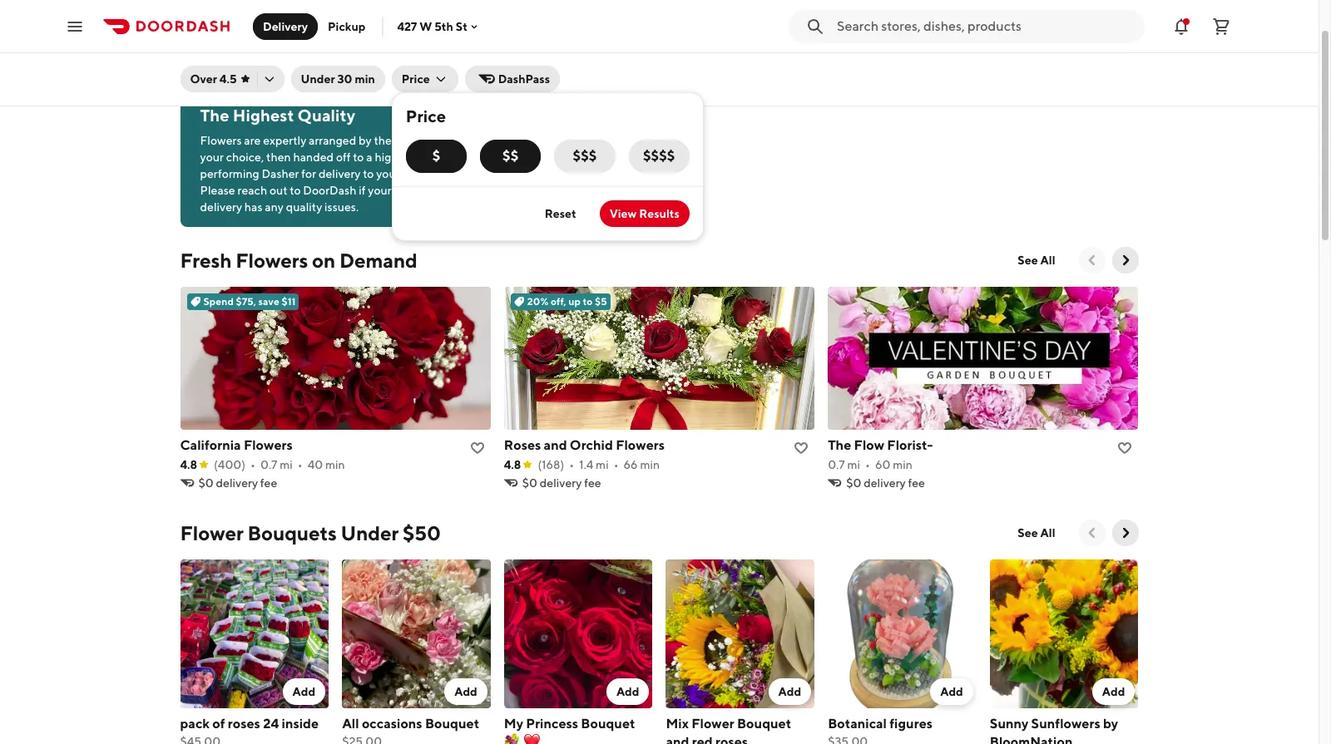 Task type: describe. For each thing, give the bounding box(es) containing it.
4.8 for california flowers
[[180, 458, 197, 472]]

427 w 5th st button
[[397, 20, 481, 33]]

3 • from the left
[[569, 458, 574, 472]]

florist
[[394, 134, 424, 147]]

off
[[336, 151, 351, 164]]

over 4.5
[[190, 72, 237, 86]]

by inside flowers are expertly arranged by the florist of your choice, then handed off to a high performing dasher for delivery to your door. please reach out to doordash if your flower delivery has any quality issues.
[[359, 134, 372, 147]]

doordash
[[303, 184, 356, 197]]

the for the highest quality
[[200, 106, 229, 125]]

delivery for the flow florist-
[[864, 477, 906, 490]]

1 vertical spatial your
[[376, 167, 400, 181]]

mi inside the flow florist- 0.7 mi • 60 min
[[847, 458, 860, 472]]

fresh flowers on demand link
[[180, 247, 417, 274]]

1 vertical spatial price
[[406, 106, 446, 126]]

flower
[[394, 184, 427, 197]]

0 items, open order cart image
[[1211, 16, 1231, 36]]

5th
[[434, 20, 453, 33]]

4 • from the left
[[614, 458, 619, 472]]

pickup button
[[318, 13, 376, 40]]

inside
[[282, 716, 319, 732]]

arranged
[[309, 134, 356, 147]]

$$$ button
[[554, 140, 615, 173]]

$$ button
[[480, 140, 541, 173]]

min right 66 in the bottom left of the page
[[640, 458, 660, 472]]

then
[[266, 151, 291, 164]]

4 add from the left
[[778, 685, 801, 699]]

price button
[[392, 66, 458, 92]]

has
[[244, 200, 263, 214]]

30
[[337, 72, 352, 86]]

fee for and
[[584, 477, 601, 490]]

fee for flowers
[[260, 477, 277, 490]]

$50
[[403, 522, 441, 545]]

20%
[[527, 295, 549, 308]]

price inside price button
[[402, 72, 430, 86]]

reset button
[[535, 200, 586, 227]]

delivery for california flowers
[[216, 477, 258, 490]]

6 add from the left
[[1102, 685, 1125, 699]]

427 w 5th st
[[397, 20, 467, 33]]

the highest quality
[[200, 106, 355, 125]]

of inside flowers are expertly arranged by the florist of your choice, then handed off to a high performing dasher for delivery to your door. please reach out to doordash if your flower delivery has any quality issues.
[[427, 134, 437, 147]]

reset
[[545, 207, 576, 220]]

flower inside mix flower bouquet and red roses
[[691, 716, 734, 732]]

performing
[[200, 167, 259, 181]]

flower bouquets under $50 link
[[180, 520, 441, 547]]

0.7 inside the flow florist- 0.7 mi • 60 min
[[828, 458, 845, 472]]

$​0 for california
[[198, 477, 214, 490]]

2 add from the left
[[454, 685, 477, 699]]

and inside mix flower bouquet and red roses
[[666, 734, 689, 745]]

under inside button
[[301, 72, 335, 86]]

4.8 for roses and orchid flowers
[[504, 458, 521, 472]]

see all link for $50
[[1008, 520, 1065, 547]]

💐
[[504, 734, 521, 745]]

$75,
[[236, 295, 256, 308]]

0 horizontal spatial of
[[212, 716, 225, 732]]

my princess bouquet 💐 ❤️
[[504, 716, 635, 745]]

delivery button
[[253, 13, 318, 40]]

flower bouquets under $50
[[180, 522, 441, 545]]

• inside the flow florist- 0.7 mi • 60 min
[[865, 458, 870, 472]]

my
[[504, 716, 523, 732]]

$​0 delivery fee for and
[[522, 477, 601, 490]]

issues.
[[325, 200, 359, 214]]

if
[[359, 184, 366, 197]]

$$$$ button
[[629, 140, 690, 173]]

fresh flowers on demand
[[180, 249, 417, 272]]

to left the a
[[353, 151, 364, 164]]

delivery down off
[[319, 167, 361, 181]]

pack
[[180, 716, 210, 732]]

princess
[[526, 716, 578, 732]]

min right 40
[[325, 458, 345, 472]]

california flowers
[[180, 438, 293, 453]]

dasher
[[262, 167, 299, 181]]

$ button
[[406, 140, 467, 173]]

florist-
[[887, 438, 933, 453]]

spend $75, save $11
[[203, 295, 296, 308]]

previous button of carousel image
[[1084, 252, 1100, 269]]

mix flower bouquet and red roses
[[666, 716, 791, 745]]

mi for and
[[596, 458, 609, 472]]

under 30 min
[[301, 72, 375, 86]]

mi for flowers
[[280, 458, 293, 472]]

out
[[269, 184, 287, 197]]

on
[[312, 249, 335, 272]]

flow
[[854, 438, 884, 453]]

california
[[180, 438, 241, 453]]

quality
[[297, 106, 355, 125]]

$5
[[595, 295, 607, 308]]

orchid
[[570, 438, 613, 453]]

botanical figures
[[828, 716, 933, 732]]

$11
[[281, 295, 296, 308]]

next button of carousel image for $50
[[1117, 525, 1133, 542]]

1.4
[[579, 458, 593, 472]]

flowers are expertly arranged by the florist of your choice, then handed off to a high performing dasher for delivery to your door. please reach out to doordash if your flower delivery has any quality issues.
[[200, 134, 437, 214]]

3 $​0 from the left
[[846, 477, 861, 490]]

(168)
[[538, 458, 564, 472]]

bouquet for all occasions bouquet
[[425, 716, 479, 732]]

see all for fresh flowers on demand
[[1018, 254, 1055, 267]]

bloomnation
[[990, 734, 1073, 745]]

spend
[[203, 295, 234, 308]]

door.
[[402, 167, 429, 181]]

bouquets
[[247, 522, 337, 545]]

over 4.5 button
[[180, 66, 284, 92]]

handed
[[293, 151, 334, 164]]

next button of carousel image for demand
[[1117, 252, 1133, 269]]

delivery for roses and orchid flowers
[[540, 477, 582, 490]]



Task type: vqa. For each thing, say whether or not it's contained in the screenshot.
Fall
no



Task type: locate. For each thing, give the bounding box(es) containing it.
see all for flower bouquets under $50
[[1018, 527, 1055, 540]]

the inside the flow florist- 0.7 mi • 60 min
[[828, 438, 851, 453]]

1 see all link from the top
[[1008, 247, 1065, 274]]

• left 40
[[298, 458, 303, 472]]

please
[[200, 184, 235, 197]]

0 horizontal spatial the
[[200, 106, 229, 125]]

mi left 40
[[280, 458, 293, 472]]

of right pack
[[212, 716, 225, 732]]

1 fee from the left
[[260, 477, 277, 490]]

40
[[308, 458, 323, 472]]

3 add from the left
[[616, 685, 639, 699]]

delivery down 60
[[864, 477, 906, 490]]

0 vertical spatial price
[[402, 72, 430, 86]]

1 horizontal spatial fee
[[584, 477, 601, 490]]

see for fresh flowers on demand
[[1018, 254, 1038, 267]]

Store search: begin typing to search for stores available on DoorDash text field
[[837, 17, 1135, 35]]

0 horizontal spatial $​0
[[198, 477, 214, 490]]

0.7 down california flowers
[[260, 458, 277, 472]]

4.8 down roses
[[504, 458, 521, 472]]

bouquet for mix flower bouquet and red roses
[[737, 716, 791, 732]]

flowers up save
[[236, 249, 308, 272]]

occasions
[[362, 716, 422, 732]]

$​0 delivery fee
[[198, 477, 277, 490], [522, 477, 601, 490], [846, 477, 925, 490]]

24
[[263, 716, 279, 732]]

price down 427
[[402, 72, 430, 86]]

delivery down the please
[[200, 200, 242, 214]]

$
[[432, 148, 440, 164]]

bouquet inside my princess bouquet 💐 ❤️
[[581, 716, 635, 732]]

1 vertical spatial flower
[[691, 716, 734, 732]]

all occasions bouquet
[[342, 716, 479, 732]]

1 vertical spatial roses
[[715, 734, 748, 745]]

$$$$
[[643, 148, 675, 164]]

expertly
[[263, 134, 306, 147]]

0.7 left 60
[[828, 458, 845, 472]]

roses and orchid flowers
[[504, 438, 665, 453]]

view results button
[[600, 200, 690, 227]]

to down the a
[[363, 167, 374, 181]]

flower up red
[[691, 716, 734, 732]]

• 0.7 mi • 40 min
[[250, 458, 345, 472]]

2 horizontal spatial bouquet
[[737, 716, 791, 732]]

sunny sunflowers by bloomnation
[[990, 716, 1118, 745]]

roses right red
[[715, 734, 748, 745]]

delivery down (168)
[[540, 477, 582, 490]]

0 vertical spatial all
[[1040, 254, 1055, 267]]

0 vertical spatial and
[[544, 438, 567, 453]]

0 vertical spatial flower
[[180, 522, 244, 545]]

1 vertical spatial see all link
[[1008, 520, 1065, 547]]

to right up
[[583, 295, 593, 308]]

66
[[624, 458, 638, 472]]

results
[[639, 207, 680, 220]]

min right 60
[[893, 458, 912, 472]]

0 horizontal spatial under
[[301, 72, 335, 86]]

by up the a
[[359, 134, 372, 147]]

min inside the flow florist- 0.7 mi • 60 min
[[893, 458, 912, 472]]

flowers up 66 in the bottom left of the page
[[616, 438, 665, 453]]

4.8 down california
[[180, 458, 197, 472]]

0.7
[[260, 458, 277, 472], [828, 458, 845, 472]]

$​0 down the flow florist- 0.7 mi • 60 min
[[846, 477, 861, 490]]

roses
[[504, 438, 541, 453]]

view
[[610, 207, 637, 220]]

roses inside mix flower bouquet and red roses
[[715, 734, 748, 745]]

2 horizontal spatial $​0 delivery fee
[[846, 477, 925, 490]]

pickup
[[328, 20, 366, 33]]

fee
[[260, 477, 277, 490], [584, 477, 601, 490], [908, 477, 925, 490]]

all left occasions in the left of the page
[[342, 716, 359, 732]]

$​0 down california
[[198, 477, 214, 490]]

$​0 down roses
[[522, 477, 537, 490]]

• left 1.4
[[569, 458, 574, 472]]

see all link
[[1008, 247, 1065, 274], [1008, 520, 1065, 547]]

to right out
[[290, 184, 301, 197]]

0 vertical spatial by
[[359, 134, 372, 147]]

next button of carousel image right previous button of carousel image
[[1117, 252, 1133, 269]]

by inside sunny sunflowers by bloomnation
[[1103, 716, 1118, 732]]

the flow florist- 0.7 mi • 60 min
[[828, 438, 933, 472]]

(400)
[[214, 458, 245, 472]]

$​0 delivery fee down (400)
[[198, 477, 277, 490]]

2 mi from the left
[[596, 458, 609, 472]]

1 vertical spatial by
[[1103, 716, 1118, 732]]

botanical
[[828, 716, 887, 732]]

fee down • 0.7 mi • 40 min on the left
[[260, 477, 277, 490]]

delivery
[[263, 20, 308, 33]]

3 mi from the left
[[847, 458, 860, 472]]

see left previous button of carousel icon
[[1018, 527, 1038, 540]]

flower down (400)
[[180, 522, 244, 545]]

min right '30'
[[355, 72, 375, 86]]

1 horizontal spatial under
[[341, 522, 399, 545]]

1 horizontal spatial flower
[[691, 716, 734, 732]]

min inside button
[[355, 72, 375, 86]]

under 30 min button
[[291, 66, 385, 92]]

0 vertical spatial the
[[200, 106, 229, 125]]

roses
[[228, 716, 260, 732], [715, 734, 748, 745]]

1 horizontal spatial 4.8
[[504, 458, 521, 472]]

2 4.8 from the left
[[504, 458, 521, 472]]

the for the flow florist- 0.7 mi • 60 min
[[828, 438, 851, 453]]

red
[[692, 734, 713, 745]]

bouquet inside mix flower bouquet and red roses
[[737, 716, 791, 732]]

see all link left previous button of carousel icon
[[1008, 520, 1065, 547]]

• 1.4 mi • 66 min
[[569, 458, 660, 472]]

$$$
[[573, 148, 597, 164]]

fee down florist-
[[908, 477, 925, 490]]

❤️
[[523, 734, 540, 745]]

are
[[244, 134, 261, 147]]

any
[[265, 200, 284, 214]]

• right (400)
[[250, 458, 255, 472]]

save
[[258, 295, 279, 308]]

2 vertical spatial your
[[368, 184, 392, 197]]

2 next button of carousel image from the top
[[1117, 525, 1133, 542]]

2 bouquet from the left
[[581, 716, 635, 732]]

0 horizontal spatial 4.8
[[180, 458, 197, 472]]

0 vertical spatial of
[[427, 134, 437, 147]]

5 add from the left
[[940, 685, 963, 699]]

all left previous button of carousel image
[[1040, 254, 1055, 267]]

view results
[[610, 207, 680, 220]]

see left previous button of carousel image
[[1018, 254, 1038, 267]]

1 vertical spatial and
[[666, 734, 689, 745]]

off,
[[551, 295, 566, 308]]

0 vertical spatial your
[[200, 151, 224, 164]]

flowers up • 0.7 mi • 40 min on the left
[[244, 438, 293, 453]]

your up performing
[[200, 151, 224, 164]]

1 vertical spatial see
[[1018, 527, 1038, 540]]

next button of carousel image
[[1117, 252, 1133, 269], [1117, 525, 1133, 542]]

price
[[402, 72, 430, 86], [406, 106, 446, 126]]

open menu image
[[65, 16, 85, 36]]

of
[[427, 134, 437, 147], [212, 716, 225, 732]]

0 vertical spatial next button of carousel image
[[1117, 252, 1133, 269]]

60
[[875, 458, 890, 472]]

demand
[[339, 249, 417, 272]]

sunny
[[990, 716, 1029, 732]]

1 add from the left
[[292, 685, 315, 699]]

5 • from the left
[[865, 458, 870, 472]]

1 see from the top
[[1018, 254, 1038, 267]]

add
[[292, 685, 315, 699], [454, 685, 477, 699], [616, 685, 639, 699], [778, 685, 801, 699], [940, 685, 963, 699], [1102, 685, 1125, 699]]

1 vertical spatial next button of carousel image
[[1117, 525, 1133, 542]]

fresh
[[180, 249, 232, 272]]

for
[[301, 167, 316, 181]]

• left 60
[[865, 458, 870, 472]]

reach
[[238, 184, 267, 197]]

mi
[[280, 458, 293, 472], [596, 458, 609, 472], [847, 458, 860, 472]]

1 vertical spatial the
[[828, 438, 851, 453]]

1 horizontal spatial mi
[[596, 458, 609, 472]]

0 horizontal spatial bouquet
[[425, 716, 479, 732]]

2 see all link from the top
[[1008, 520, 1065, 547]]

1 bouquet from the left
[[425, 716, 479, 732]]

$​0 delivery fee down 60
[[846, 477, 925, 490]]

1 see all from the top
[[1018, 254, 1055, 267]]

see all
[[1018, 254, 1055, 267], [1018, 527, 1055, 540]]

mi down flow
[[847, 458, 860, 472]]

pack of roses 24 inside
[[180, 716, 319, 732]]

under left '30'
[[301, 72, 335, 86]]

add button
[[282, 679, 325, 705], [282, 679, 325, 705], [444, 679, 487, 705], [444, 679, 487, 705], [606, 679, 649, 705], [768, 679, 811, 705], [930, 679, 973, 705], [930, 679, 973, 705], [1092, 679, 1135, 705], [1092, 679, 1135, 705]]

2 0.7 from the left
[[828, 458, 845, 472]]

$​0 delivery fee for flowers
[[198, 477, 277, 490]]

mix
[[666, 716, 689, 732]]

427
[[397, 20, 417, 33]]

see all left previous button of carousel image
[[1018, 254, 1055, 267]]

by
[[359, 134, 372, 147], [1103, 716, 1118, 732]]

2 horizontal spatial mi
[[847, 458, 860, 472]]

2 fee from the left
[[584, 477, 601, 490]]

• left 66 in the bottom left of the page
[[614, 458, 619, 472]]

under left the $50
[[341, 522, 399, 545]]

see
[[1018, 254, 1038, 267], [1018, 527, 1038, 540]]

$$
[[503, 148, 519, 164]]

high
[[375, 151, 398, 164]]

0 horizontal spatial $​0 delivery fee
[[198, 477, 277, 490]]

to
[[353, 151, 364, 164], [363, 167, 374, 181], [290, 184, 301, 197], [583, 295, 593, 308]]

all
[[1040, 254, 1055, 267], [1040, 527, 1055, 540], [342, 716, 359, 732]]

see all link left previous button of carousel image
[[1008, 247, 1065, 274]]

1 horizontal spatial $​0
[[522, 477, 537, 490]]

dashpass button
[[465, 66, 560, 92]]

flowers inside flowers are expertly arranged by the florist of your choice, then handed off to a high performing dasher for delivery to your door. please reach out to doordash if your flower delivery has any quality issues.
[[200, 134, 242, 147]]

1 $​0 delivery fee from the left
[[198, 477, 277, 490]]

quality
[[286, 200, 322, 214]]

1 horizontal spatial of
[[427, 134, 437, 147]]

1 • from the left
[[250, 458, 255, 472]]

1 horizontal spatial roses
[[715, 734, 748, 745]]

notification bell image
[[1171, 16, 1191, 36]]

all for demand
[[1040, 254, 1055, 267]]

highest
[[233, 106, 294, 125]]

0 vertical spatial roses
[[228, 716, 260, 732]]

flowers
[[200, 134, 242, 147], [236, 249, 308, 272], [244, 438, 293, 453], [616, 438, 665, 453]]

bouquet for my princess bouquet 💐 ❤️
[[581, 716, 635, 732]]

0 horizontal spatial roses
[[228, 716, 260, 732]]

and
[[544, 438, 567, 453], [666, 734, 689, 745]]

1 vertical spatial see all
[[1018, 527, 1055, 540]]

0 horizontal spatial and
[[544, 438, 567, 453]]

3 fee from the left
[[908, 477, 925, 490]]

2 see from the top
[[1018, 527, 1038, 540]]

$​0 for roses
[[522, 477, 537, 490]]

0 horizontal spatial fee
[[260, 477, 277, 490]]

2 see all from the top
[[1018, 527, 1055, 540]]

3 $​0 delivery fee from the left
[[846, 477, 925, 490]]

dashpass
[[498, 72, 550, 86]]

all left previous button of carousel icon
[[1040, 527, 1055, 540]]

$​0 delivery fee down (168)
[[522, 477, 601, 490]]

0 vertical spatial see all
[[1018, 254, 1055, 267]]

1 $​0 from the left
[[198, 477, 214, 490]]

1 horizontal spatial by
[[1103, 716, 1118, 732]]

2 vertical spatial all
[[342, 716, 359, 732]]

4.5
[[219, 72, 237, 86]]

and up (168)
[[544, 438, 567, 453]]

2 $​0 delivery fee from the left
[[522, 477, 601, 490]]

of up $
[[427, 134, 437, 147]]

1 horizontal spatial the
[[828, 438, 851, 453]]

2 $​0 from the left
[[522, 477, 537, 490]]

previous button of carousel image
[[1084, 525, 1100, 542]]

fee down 1.4
[[584, 477, 601, 490]]

1 vertical spatial under
[[341, 522, 399, 545]]

by right sunflowers
[[1103, 716, 1118, 732]]

2 • from the left
[[298, 458, 303, 472]]

1 horizontal spatial bouquet
[[581, 716, 635, 732]]

your down high
[[376, 167, 400, 181]]

choice,
[[226, 151, 264, 164]]

1 horizontal spatial and
[[666, 734, 689, 745]]

sunflowers
[[1031, 716, 1100, 732]]

your right if
[[368, 184, 392, 197]]

over
[[190, 72, 217, 86]]

3 bouquet from the left
[[737, 716, 791, 732]]

2 horizontal spatial $​0
[[846, 477, 861, 490]]

1 horizontal spatial $​0 delivery fee
[[522, 477, 601, 490]]

the left flow
[[828, 438, 851, 453]]

1 next button of carousel image from the top
[[1117, 252, 1133, 269]]

next button of carousel image right previous button of carousel icon
[[1117, 525, 1133, 542]]

0 horizontal spatial by
[[359, 134, 372, 147]]

figures
[[890, 716, 933, 732]]

0 vertical spatial under
[[301, 72, 335, 86]]

see all left previous button of carousel icon
[[1018, 527, 1055, 540]]

0 horizontal spatial mi
[[280, 458, 293, 472]]

1 horizontal spatial 0.7
[[828, 458, 845, 472]]

mi right 1.4
[[596, 458, 609, 472]]

1 vertical spatial of
[[212, 716, 225, 732]]

0 horizontal spatial flower
[[180, 522, 244, 545]]

0 vertical spatial see
[[1018, 254, 1038, 267]]

see all link for demand
[[1008, 247, 1065, 274]]

delivery down (400)
[[216, 477, 258, 490]]

1 0.7 from the left
[[260, 458, 277, 472]]

st
[[456, 20, 467, 33]]

1 mi from the left
[[280, 458, 293, 472]]

and down "mix"
[[666, 734, 689, 745]]

flowers up choice,
[[200, 134, 242, 147]]

1 vertical spatial all
[[1040, 527, 1055, 540]]

roses left 24
[[228, 716, 260, 732]]

0 horizontal spatial 0.7
[[260, 458, 277, 472]]

all for $50
[[1040, 527, 1055, 540]]

1 4.8 from the left
[[180, 458, 197, 472]]

2 horizontal spatial fee
[[908, 477, 925, 490]]

up
[[568, 295, 581, 308]]

$​0
[[198, 477, 214, 490], [522, 477, 537, 490], [846, 477, 861, 490]]

price up florist
[[406, 106, 446, 126]]

0 vertical spatial see all link
[[1008, 247, 1065, 274]]

the down over 4.5
[[200, 106, 229, 125]]

see for flower bouquets under $50
[[1018, 527, 1038, 540]]



